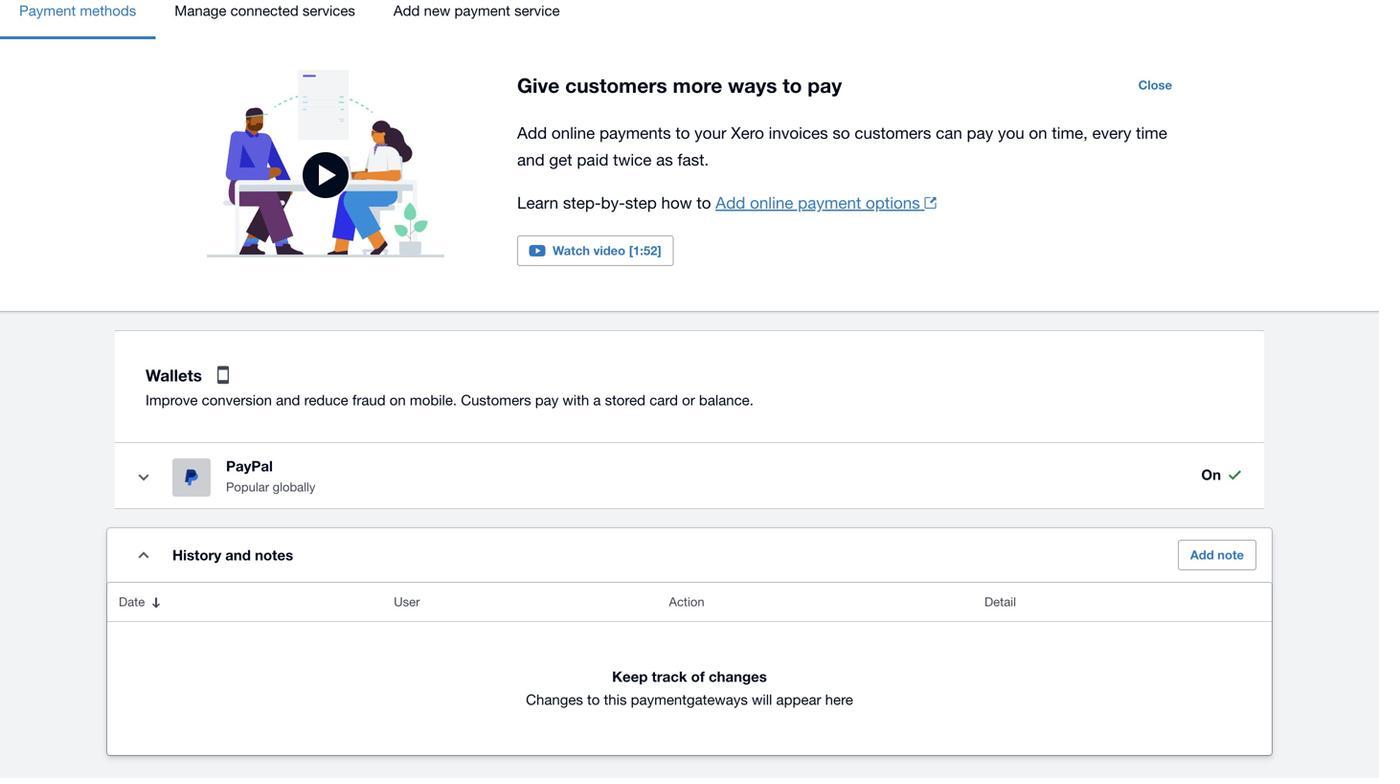 Task type: describe. For each thing, give the bounding box(es) containing it.
with
[[563, 392, 589, 409]]

wallets improve conversion and reduce fraud on mobile. customers pay with a stored card or balance.
[[146, 366, 754, 409]]

how
[[662, 194, 692, 212]]

payment methods
[[19, 2, 136, 19]]

add for add online payments to your xero invoices so customers can pay you on time, every time and get paid twice as fast.
[[517, 124, 547, 142]]

or
[[682, 392, 695, 409]]

list of history for this document element
[[107, 583, 1272, 756]]

wallets main content
[[0, 331, 1380, 779]]

every
[[1093, 124, 1132, 142]]

card
[[650, 392, 678, 409]]

action
[[669, 595, 705, 610]]

keep
[[612, 669, 648, 686]]

keep track of changes changes to this paymentgateways will appear here
[[526, 669, 854, 709]]

action button
[[658, 583, 973, 622]]

notes
[[255, 547, 293, 564]]

you
[[998, 124, 1025, 142]]

ways
[[728, 73, 777, 97]]

navigation containing payment methods
[[0, 0, 1380, 39]]

[1:52]
[[629, 243, 662, 258]]

add new payment service
[[394, 2, 560, 19]]

twice
[[613, 150, 652, 169]]

detail
[[985, 595, 1017, 610]]

watch video [1:52] button
[[517, 236, 674, 266]]

1 toggle button from the top
[[125, 459, 163, 497]]

online inside the add online payments to your xero invoices so customers can pay you on time, every time and get paid twice as fast.
[[552, 124, 595, 142]]

learn step-by-step how to add online payment options
[[517, 194, 920, 212]]

reduce
[[304, 392, 348, 409]]

watch video [1:52]
[[553, 243, 662, 258]]

add note button
[[1178, 540, 1257, 571]]

here
[[826, 692, 854, 709]]

add note
[[1191, 548, 1245, 563]]

this
[[604, 692, 627, 709]]

payments
[[600, 124, 671, 142]]

appear
[[777, 692, 822, 709]]

connected
[[231, 2, 299, 19]]

0 vertical spatial pay
[[808, 73, 842, 97]]

note
[[1218, 548, 1245, 563]]

1 vertical spatial payment
[[798, 194, 862, 212]]

changes
[[709, 669, 767, 686]]

paid
[[577, 150, 609, 169]]

stored
[[605, 392, 646, 409]]

paypal image
[[185, 470, 198, 486]]

user
[[394, 595, 420, 610]]

mobile.
[[410, 392, 457, 409]]

improve
[[146, 392, 198, 409]]

0 horizontal spatial and
[[225, 547, 251, 564]]

popular
[[226, 480, 269, 495]]

step-
[[563, 194, 601, 212]]

to right ways on the top right of the page
[[783, 73, 802, 97]]

can
[[936, 124, 963, 142]]

to inside the add online payments to your xero invoices so customers can pay you on time, every time and get paid twice as fast.
[[676, 124, 690, 142]]

more
[[673, 73, 723, 97]]

manage connected services
[[175, 2, 355, 19]]

time,
[[1052, 124, 1088, 142]]

fast.
[[678, 150, 709, 169]]



Task type: vqa. For each thing, say whether or not it's contained in the screenshot.
Date 'BUTTON'
yes



Task type: locate. For each thing, give the bounding box(es) containing it.
and left notes
[[225, 547, 251, 564]]

add inside menu
[[394, 2, 420, 19]]

add right how
[[716, 194, 746, 212]]

2 toggle image from the top
[[138, 552, 149, 559]]

customers inside the add online payments to your xero invoices so customers can pay you on time, every time and get paid twice as fast.
[[855, 124, 932, 142]]

add for add note
[[1191, 548, 1215, 563]]

2 horizontal spatial pay
[[967, 124, 994, 142]]

payment down the add online payments to your xero invoices so customers can pay you on time, every time and get paid twice as fast.
[[798, 194, 862, 212]]

paypal popular globally
[[226, 458, 316, 495]]

add inside the add online payments to your xero invoices so customers can pay you on time, every time and get paid twice as fast.
[[517, 124, 547, 142]]

pay left with
[[535, 392, 559, 409]]

your
[[695, 124, 727, 142]]

close
[[1139, 78, 1173, 92]]

service
[[515, 2, 560, 19]]

0 horizontal spatial on
[[390, 392, 406, 409]]

0 vertical spatial payment
[[455, 2, 511, 19]]

pay right can
[[967, 124, 994, 142]]

0 horizontal spatial customers
[[565, 73, 668, 97]]

add left the note
[[1191, 548, 1215, 563]]

get
[[549, 150, 573, 169]]

online
[[552, 124, 595, 142], [750, 194, 794, 212]]

0 vertical spatial customers
[[565, 73, 668, 97]]

globally
[[273, 480, 316, 495]]

detail button
[[973, 583, 1272, 622]]

add for add new payment service
[[394, 2, 420, 19]]

on inside the add online payments to your xero invoices so customers can pay you on time, every time and get paid twice as fast.
[[1029, 124, 1048, 142]]

and left get
[[517, 150, 545, 169]]

0 vertical spatial toggle image
[[138, 475, 149, 481]]

2 vertical spatial pay
[[535, 392, 559, 409]]

manage
[[175, 2, 227, 19]]

payment
[[455, 2, 511, 19], [798, 194, 862, 212]]

by-
[[601, 194, 625, 212]]

to right how
[[697, 194, 711, 212]]

changes
[[526, 692, 583, 709]]

2 horizontal spatial and
[[517, 150, 545, 169]]

history and notes
[[172, 547, 293, 564]]

options
[[866, 194, 920, 212]]

manage connected services link
[[155, 0, 375, 39]]

fraud
[[352, 392, 386, 409]]

invoices
[[769, 124, 828, 142]]

0 vertical spatial toggle button
[[125, 459, 163, 497]]

so
[[833, 124, 850, 142]]

0 horizontal spatial payment
[[455, 2, 511, 19]]

track
[[652, 669, 687, 686]]

add
[[394, 2, 420, 19], [517, 124, 547, 142], [716, 194, 746, 212], [1191, 548, 1215, 563]]

0 horizontal spatial online
[[552, 124, 595, 142]]

add new payment service link
[[375, 0, 579, 39]]

1 vertical spatial toggle image
[[138, 552, 149, 559]]

1 horizontal spatial online
[[750, 194, 794, 212]]

1 vertical spatial and
[[276, 392, 300, 409]]

1 horizontal spatial on
[[1029, 124, 1048, 142]]

time
[[1136, 124, 1168, 142]]

close button
[[1127, 70, 1184, 101]]

0 vertical spatial online
[[552, 124, 595, 142]]

payment right new
[[455, 2, 511, 19]]

will
[[752, 692, 773, 709]]

1 toggle image from the top
[[138, 475, 149, 481]]

payment
[[19, 2, 76, 19]]

to
[[783, 73, 802, 97], [676, 124, 690, 142], [697, 194, 711, 212], [587, 692, 600, 709]]

on inside 'wallets improve conversion and reduce fraud on mobile. customers pay with a stored card or balance.'
[[390, 392, 406, 409]]

to left this
[[587, 692, 600, 709]]

1 vertical spatial on
[[390, 392, 406, 409]]

date
[[119, 595, 145, 610]]

toggle button up date in the left of the page
[[125, 537, 163, 575]]

1 horizontal spatial customers
[[855, 124, 932, 142]]

customers
[[461, 392, 531, 409]]

1 vertical spatial online
[[750, 194, 794, 212]]

add inside button
[[1191, 548, 1215, 563]]

to inside keep track of changes changes to this paymentgateways will appear here
[[587, 692, 600, 709]]

on
[[1029, 124, 1048, 142], [390, 392, 406, 409]]

on right you
[[1029, 124, 1048, 142]]

navigation
[[0, 0, 1380, 39]]

of
[[691, 669, 705, 686]]

menu containing payment methods
[[0, 0, 1380, 39]]

on
[[1202, 466, 1222, 484]]

give customers more ways to pay
[[517, 73, 842, 97]]

customers
[[565, 73, 668, 97], [855, 124, 932, 142]]

pay inside the add online payments to your xero invoices so customers can pay you on time, every time and get paid twice as fast.
[[967, 124, 994, 142]]

paymentgateways
[[631, 692, 748, 709]]

history
[[172, 547, 221, 564]]

toggle image up date in the left of the page
[[138, 552, 149, 559]]

customers right so
[[855, 124, 932, 142]]

as
[[656, 150, 673, 169]]

1 horizontal spatial payment
[[798, 194, 862, 212]]

learn
[[517, 194, 559, 212]]

0 horizontal spatial pay
[[535, 392, 559, 409]]

and inside the add online payments to your xero invoices so customers can pay you on time, every time and get paid twice as fast.
[[517, 150, 545, 169]]

toggle image left "paypal" image
[[138, 475, 149, 481]]

0 vertical spatial and
[[517, 150, 545, 169]]

methods
[[80, 2, 136, 19]]

services
[[303, 2, 355, 19]]

video
[[594, 243, 626, 258]]

new
[[424, 2, 451, 19]]

paypal
[[226, 458, 273, 475]]

1 vertical spatial pay
[[967, 124, 994, 142]]

add left new
[[394, 2, 420, 19]]

on right fraud on the left bottom of the page
[[390, 392, 406, 409]]

customers up payments
[[565, 73, 668, 97]]

watch
[[553, 243, 590, 258]]

add online payment options link
[[716, 194, 936, 212]]

menu
[[0, 0, 1380, 39]]

pay inside 'wallets improve conversion and reduce fraud on mobile. customers pay with a stored card or balance.'
[[535, 392, 559, 409]]

online down "xero"
[[750, 194, 794, 212]]

date button
[[107, 583, 383, 622]]

balance.
[[699, 392, 754, 409]]

a
[[593, 392, 601, 409]]

pay up so
[[808, 73, 842, 97]]

give
[[517, 73, 560, 97]]

2 vertical spatial and
[[225, 547, 251, 564]]

and left reduce
[[276, 392, 300, 409]]

and inside 'wallets improve conversion and reduce fraud on mobile. customers pay with a stored card or balance.'
[[276, 392, 300, 409]]

wallets
[[146, 366, 202, 385]]

payment methods link
[[0, 0, 155, 39]]

1 horizontal spatial and
[[276, 392, 300, 409]]

xero
[[731, 124, 764, 142]]

add down give
[[517, 124, 547, 142]]

conversion
[[202, 392, 272, 409]]

1 horizontal spatial pay
[[808, 73, 842, 97]]

1 vertical spatial toggle button
[[125, 537, 163, 575]]

and
[[517, 150, 545, 169], [276, 392, 300, 409], [225, 547, 251, 564]]

toggle button left "paypal" image
[[125, 459, 163, 497]]

toggle button
[[125, 459, 163, 497], [125, 537, 163, 575]]

user button
[[383, 583, 658, 622]]

add online payments to your xero invoices so customers can pay you on time, every time and get paid twice as fast.
[[517, 124, 1168, 169]]

0 vertical spatial on
[[1029, 124, 1048, 142]]

2 toggle button from the top
[[125, 537, 163, 575]]

to left your
[[676, 124, 690, 142]]

toggle image
[[138, 475, 149, 481], [138, 552, 149, 559]]

step
[[625, 194, 657, 212]]

1 vertical spatial customers
[[855, 124, 932, 142]]

pay
[[808, 73, 842, 97], [967, 124, 994, 142], [535, 392, 559, 409]]

online up get
[[552, 124, 595, 142]]



